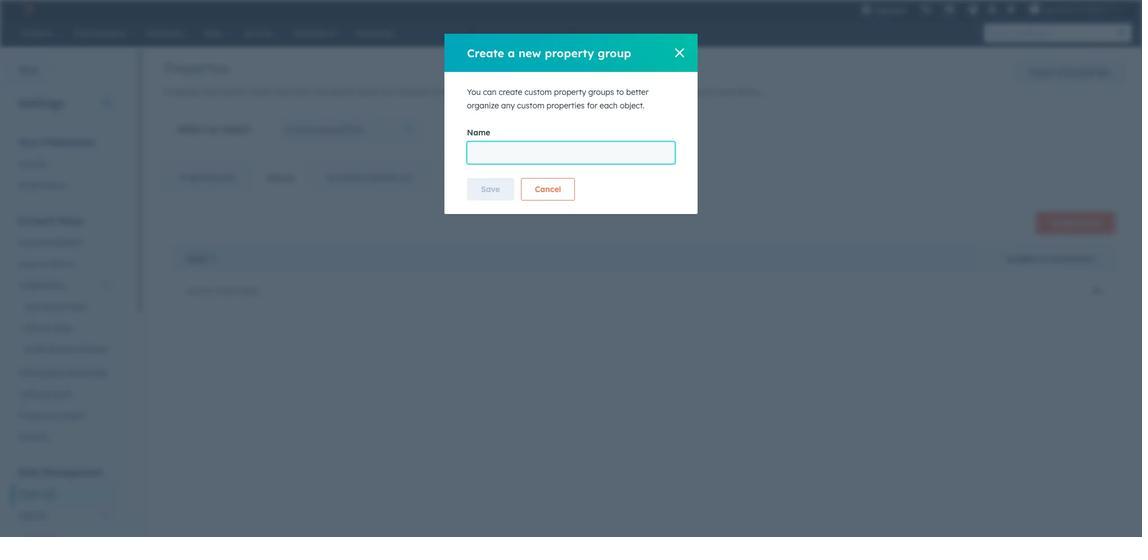 Task type: locate. For each thing, give the bounding box(es) containing it.
1 horizontal spatial &
[[47, 411, 53, 421]]

invoice for invoice information
[[187, 286, 214, 296]]

properties down about
[[319, 124, 363, 135]]

marketplace
[[18, 369, 64, 379]]

group up groups
[[598, 46, 631, 60]]

save
[[481, 185, 500, 195]]

users & teams link
[[11, 254, 118, 275]]

0 vertical spatial group
[[598, 46, 631, 60]]

invoice
[[285, 124, 317, 135], [187, 286, 214, 296]]

a left new
[[508, 46, 515, 60]]

1 to from the left
[[238, 87, 246, 97]]

private apps link
[[11, 318, 118, 339]]

notifications image
[[1006, 5, 1016, 15]]

38
[[1092, 286, 1101, 296]]

1 horizontal spatial information
[[311, 87, 355, 97]]

0 horizontal spatial invoice
[[187, 286, 214, 296]]

1 vertical spatial account
[[18, 238, 48, 248]]

1 horizontal spatial name
[[467, 128, 490, 138]]

property right new
[[545, 46, 594, 60]]

group inside button
[[1078, 218, 1101, 228]]

properties left are
[[164, 87, 202, 97]]

hubspot image
[[20, 2, 34, 16]]

properties left press to sort. element on the right top
[[1050, 255, 1094, 264]]

(0)
[[401, 173, 412, 183]]

have
[[587, 87, 605, 97]]

create inside create a new property group dialog
[[467, 46, 504, 60]]

help image
[[969, 5, 979, 15]]

invoice properties
[[285, 124, 363, 135]]

archived
[[327, 173, 359, 183]]

0 vertical spatial information
[[311, 87, 355, 97]]

apps for private apps
[[53, 324, 72, 334]]

group up press to sort. icon
[[1078, 218, 1101, 228]]

1 horizontal spatial to
[[616, 87, 624, 97]]

1 horizontal spatial a
[[526, 87, 530, 97]]

custom right create
[[525, 87, 552, 97]]

a
[[508, 46, 515, 60], [526, 87, 530, 97]]

private
[[25, 324, 51, 334]]

property left have
[[554, 87, 586, 97]]

property inside you can create custom property groups to better organize any custom properties for each object.
[[554, 87, 586, 97]]

groups
[[588, 87, 614, 97]]

2 account from the top
[[18, 238, 48, 248]]

2
[[1107, 5, 1111, 14]]

1 vertical spatial apps
[[53, 324, 72, 334]]

create up number of properties
[[1050, 218, 1076, 228]]

general link
[[11, 154, 118, 175]]

1 horizontal spatial invoice
[[285, 124, 317, 135]]

objects button
[[11, 506, 118, 527]]

calling icon image
[[921, 5, 932, 15]]

property
[[545, 46, 594, 60], [554, 87, 586, 97]]

press to sort. element
[[1097, 255, 1101, 264]]

0 vertical spatial invoice
[[285, 124, 317, 135]]

1 vertical spatial invoice
[[187, 286, 214, 296]]

properties link
[[11, 484, 118, 506]]

apps up service
[[53, 324, 72, 334]]

notifications link
[[11, 175, 118, 196]]

1 horizontal spatial group
[[1078, 218, 1101, 228]]

data management element
[[11, 467, 118, 538]]

name
[[680, 87, 703, 97], [467, 128, 490, 138], [187, 255, 207, 264]]

& inside 'link'
[[41, 259, 47, 270]]

group
[[598, 46, 631, 60], [1078, 218, 1101, 228]]

1 vertical spatial custom
[[517, 101, 545, 111]]

upgrade image
[[862, 5, 872, 15]]

code
[[52, 390, 71, 400]]

name inside button
[[187, 255, 207, 264]]

search image
[[1119, 29, 1127, 37]]

properties up objects on the left
[[18, 490, 56, 500]]

lead
[[715, 87, 734, 97]]

select
[[178, 124, 205, 135]]

1 vertical spatial name
[[467, 128, 490, 138]]

organize
[[467, 101, 499, 111]]

properties up are
[[164, 60, 229, 77]]

& right users
[[41, 259, 47, 270]]

to left better
[[616, 87, 624, 97]]

&
[[41, 259, 47, 270], [47, 411, 53, 421]]

0 vertical spatial a
[[508, 46, 515, 60]]

account up account defaults
[[18, 216, 54, 227]]

tab panel containing create group
[[164, 191, 1124, 330]]

name button
[[173, 246, 974, 271]]

0 vertical spatial account
[[18, 216, 54, 227]]

name down organize
[[467, 128, 490, 138]]

1 vertical spatial a
[[526, 87, 530, 97]]

0 vertical spatial &
[[41, 259, 47, 270]]

invoice properties button
[[279, 118, 421, 141]]

properties left '(38)'
[[180, 173, 218, 183]]

apps
[[67, 302, 86, 312], [53, 324, 72, 334]]

apoptosis studios 2 button
[[1023, 0, 1128, 18]]

group inside dialog
[[598, 46, 631, 60]]

data management
[[18, 468, 102, 479]]

0 horizontal spatial group
[[598, 46, 631, 60]]

help button
[[964, 0, 983, 18]]

1 horizontal spatial create
[[1050, 218, 1076, 228]]

to right used
[[238, 87, 246, 97]]

for
[[587, 101, 598, 111]]

account for account defaults
[[18, 238, 48, 248]]

create inside create group button
[[1050, 218, 1076, 228]]

groups
[[267, 173, 295, 183]]

menu
[[854, 0, 1129, 18]]

can
[[483, 87, 497, 97]]

invoice inside invoice properties popup button
[[285, 124, 317, 135]]

object.
[[620, 101, 645, 111]]

store
[[291, 87, 309, 97]]

cancel button
[[521, 178, 575, 201]]

security link
[[11, 427, 118, 448]]

service
[[48, 345, 75, 355]]

to
[[238, 87, 246, 97], [616, 87, 624, 97]]

create group button
[[1036, 212, 1115, 235]]

properties inside data management element
[[18, 490, 56, 500]]

name left ascending sort. press to sort descending. element
[[187, 255, 207, 264]]

tab panel
[[164, 191, 1124, 330]]

properties right the all
[[1070, 68, 1110, 78]]

0 horizontal spatial to
[[238, 87, 246, 97]]

press to sort. image
[[1097, 255, 1101, 263]]

0 horizontal spatial name
[[187, 255, 207, 264]]

create
[[467, 46, 504, 60], [1050, 218, 1076, 228]]

0 vertical spatial apps
[[67, 302, 86, 312]]

apps down integrations button
[[67, 302, 86, 312]]

invoice for invoice properties
[[285, 124, 317, 135]]

0 vertical spatial create
[[467, 46, 504, 60]]

0 horizontal spatial &
[[41, 259, 47, 270]]

invoice down ascending sort. press to sort descending. element
[[187, 286, 214, 296]]

0 horizontal spatial information
[[217, 286, 260, 296]]

0 horizontal spatial a
[[508, 46, 515, 60]]

a right create
[[526, 87, 530, 97]]

tracking code link
[[11, 384, 118, 406]]

2 horizontal spatial name
[[680, 87, 703, 97]]

invoice down store
[[285, 124, 317, 135]]

0 vertical spatial custom
[[525, 87, 552, 97]]

custom
[[525, 87, 552, 97], [517, 101, 545, 111]]

or
[[705, 87, 713, 97]]

name inside create a new property group dialog
[[467, 128, 490, 138]]

2 to from the left
[[616, 87, 624, 97]]

1 vertical spatial create
[[1050, 218, 1076, 228]]

properties
[[1070, 68, 1110, 78], [607, 87, 645, 97], [547, 101, 585, 111], [319, 124, 363, 135], [1050, 255, 1094, 264]]

1 account from the top
[[18, 216, 54, 227]]

to inside you can create custom property groups to better organize any custom properties for each object.
[[616, 87, 624, 97]]

1 vertical spatial information
[[217, 286, 260, 296]]

account up users
[[18, 238, 48, 248]]

settings link
[[986, 3, 1000, 15]]

1 vertical spatial &
[[47, 411, 53, 421]]

properties (38) link
[[164, 164, 250, 191]]

0 horizontal spatial create
[[467, 46, 504, 60]]

menu item
[[914, 0, 916, 18]]

create up for
[[467, 46, 504, 60]]

you can create custom property groups to better organize any custom properties for each object.
[[467, 87, 649, 111]]

1 vertical spatial group
[[1078, 218, 1101, 228]]

1 vertical spatial property
[[554, 87, 586, 97]]

& right privacy
[[47, 411, 53, 421]]

privacy & consent link
[[11, 406, 118, 427]]

custom down contact
[[517, 101, 545, 111]]

2 vertical spatial name
[[187, 255, 207, 264]]

hubspot link
[[14, 2, 42, 16]]

tab list
[[164, 164, 428, 192]]

name left the or
[[680, 87, 703, 97]]

collect
[[248, 87, 272, 97]]

properties
[[164, 60, 229, 77], [164, 87, 202, 97], [180, 173, 218, 183], [361, 173, 399, 183], [18, 490, 56, 500]]

tracking
[[18, 390, 49, 400]]

invoice information
[[187, 286, 260, 296]]

0 vertical spatial name
[[680, 87, 703, 97]]

general
[[18, 159, 47, 169]]

properties left (0) at the top
[[361, 173, 399, 183]]

properties down might
[[547, 101, 585, 111]]



Task type: vqa. For each thing, say whether or not it's contained in the screenshot.
Invite Your Team
no



Task type: describe. For each thing, give the bounding box(es) containing it.
email service provider
[[25, 345, 108, 355]]

better
[[626, 87, 649, 97]]

your
[[381, 87, 398, 97]]

search button
[[1113, 24, 1132, 43]]

export
[[1030, 68, 1056, 78]]

about
[[357, 87, 379, 97]]

for
[[475, 87, 488, 97]]

preferences
[[41, 137, 94, 148]]

properties inside you can create custom property groups to better organize any custom properties for each object.
[[547, 101, 585, 111]]

marketplaces image
[[945, 5, 955, 15]]

calling icon button
[[917, 2, 936, 16]]

management
[[43, 468, 102, 479]]

your
[[18, 137, 39, 148]]

integrations
[[18, 281, 64, 291]]

notifications button
[[1002, 0, 1021, 18]]

users & teams
[[18, 259, 73, 270]]

number of properties button
[[974, 246, 1115, 271]]

archived properties (0)
[[327, 173, 412, 183]]

settings image
[[988, 5, 998, 15]]

properties are used to collect and store information about your records in hubspot. for example, a contact might have properties like first name or lead status.
[[164, 87, 762, 97]]

privacy & consent
[[18, 411, 86, 421]]

apoptosis studios 2
[[1042, 5, 1111, 14]]

cancel
[[535, 185, 561, 195]]

account for account setup
[[18, 216, 54, 227]]

export all properties button
[[1016, 61, 1124, 84]]

provider
[[77, 345, 108, 355]]

account setup
[[18, 216, 83, 227]]

(38)
[[220, 173, 235, 183]]

hubspot.
[[439, 87, 473, 97]]

Search HubSpot search field
[[984, 24, 1122, 43]]

create for create group
[[1050, 218, 1076, 228]]

status.
[[736, 87, 762, 97]]

you
[[467, 87, 481, 97]]

marketplace downloads
[[18, 369, 107, 379]]

properties inside popup button
[[319, 124, 363, 135]]

setup
[[57, 216, 83, 227]]

create a new property group
[[467, 46, 631, 60]]

your preferences
[[18, 137, 94, 148]]

connected
[[25, 302, 65, 312]]

a inside dialog
[[508, 46, 515, 60]]

groups link
[[250, 164, 310, 191]]

Name text field
[[467, 142, 675, 164]]

studios
[[1079, 5, 1105, 14]]

properties inside "link"
[[361, 173, 399, 183]]

& for users
[[41, 259, 47, 270]]

in
[[430, 87, 436, 97]]

select an object:
[[178, 124, 252, 135]]

email
[[25, 345, 45, 355]]

number
[[1007, 255, 1037, 264]]

account defaults
[[18, 238, 82, 248]]

properties up object.
[[607, 87, 645, 97]]

0 vertical spatial property
[[545, 46, 594, 60]]

used
[[218, 87, 236, 97]]

create group
[[1050, 218, 1101, 228]]

apoptosis
[[1042, 5, 1077, 14]]

account setup element
[[11, 215, 118, 448]]

create for create a new property group
[[467, 46, 504, 60]]

email service provider link
[[11, 339, 118, 361]]

number of properties
[[1007, 255, 1094, 264]]

create
[[499, 87, 522, 97]]

might
[[563, 87, 585, 97]]

back
[[19, 65, 38, 75]]

example,
[[490, 87, 523, 97]]

marketplaces button
[[938, 0, 962, 18]]

tara schultz image
[[1030, 4, 1040, 14]]

save button
[[467, 178, 514, 201]]

back link
[[0, 60, 46, 82]]

an
[[208, 124, 219, 135]]

objects
[[18, 511, 46, 522]]

teams
[[49, 259, 73, 270]]

apps for connected apps
[[67, 302, 86, 312]]

security
[[18, 433, 48, 443]]

new
[[519, 46, 541, 60]]

archived properties (0) link
[[310, 164, 428, 191]]

notifications
[[18, 181, 66, 191]]

users
[[18, 259, 39, 270]]

close image
[[675, 48, 684, 57]]

ascending sort. press to sort descending. image
[[210, 255, 215, 263]]

account defaults link
[[11, 232, 118, 254]]

records
[[400, 87, 428, 97]]

menu containing apoptosis studios 2
[[854, 0, 1129, 18]]

your preferences element
[[11, 136, 118, 196]]

tab list containing properties (38)
[[164, 164, 428, 192]]

& for privacy
[[47, 411, 53, 421]]

connected apps
[[25, 302, 86, 312]]

ascending sort. press to sort descending. element
[[210, 255, 215, 264]]

object:
[[222, 124, 252, 135]]

of
[[1039, 255, 1048, 264]]

like
[[647, 87, 660, 97]]

each
[[600, 101, 618, 111]]

connected apps link
[[11, 297, 118, 318]]

create a new property group dialog
[[445, 34, 698, 214]]

downloads
[[66, 369, 107, 379]]

marketplace downloads link
[[11, 363, 118, 384]]

privacy
[[18, 411, 45, 421]]

private apps
[[25, 324, 72, 334]]



